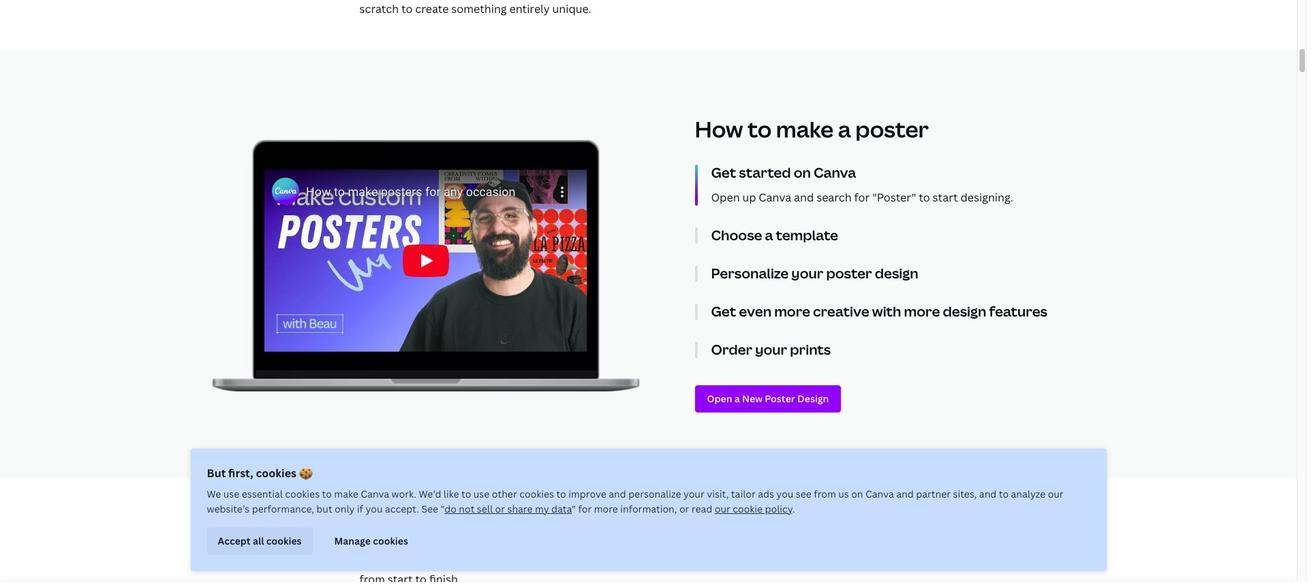 Task type: vqa. For each thing, say whether or not it's contained in the screenshot.
We use essential cookies to make Canva work. We'd like to use other cookies to improve and personalize your visit, tailor ads you see from us on Canva and partner sites, and to analyze our website's performance, but only if you accept. See "
yes



Task type: describe. For each thing, give the bounding box(es) containing it.
1 use from the left
[[223, 488, 240, 501]]

poster inside avoid the hassle of dealing with a third-party printer. with canva print, your custom poster is taken care of from start to finish.
[[800, 555, 835, 570]]

third-
[[537, 555, 566, 570]]

party
[[566, 555, 595, 570]]

0 horizontal spatial our
[[715, 503, 731, 516]]

"poster"
[[873, 190, 917, 205]]

2 of from the left
[[906, 555, 917, 570]]

data
[[552, 503, 572, 516]]

prints
[[790, 341, 831, 360]]

🍪
[[299, 466, 313, 481]]

make inside we use essential cookies to make canva work. we'd like to use other cookies to improve and personalize your visit, tailor ads you see from us on canva and partner sites, and to analyze our website's performance, but only if you accept. see "
[[334, 488, 359, 501]]

work.
[[392, 488, 417, 501]]

competitive
[[360, 511, 461, 533]]

2 or from the left
[[680, 503, 690, 516]]

like
[[444, 488, 459, 501]]

personalize your poster design button
[[711, 265, 1086, 283]]

we use essential cookies to make canva work. we'd like to use other cookies to improve and personalize your visit, tailor ads you see from us on canva and partner sites, and to analyze our website's performance, but only if you accept. see "
[[207, 488, 1064, 516]]

print,
[[700, 555, 729, 570]]

but first, cookies 🍪
[[207, 466, 313, 481]]

do
[[445, 503, 457, 516]]

first,
[[228, 466, 253, 481]]

how
[[695, 115, 744, 144]]

even
[[739, 303, 772, 321]]

get for get even more creative with more design features
[[711, 303, 737, 321]]

your left prints
[[756, 341, 788, 360]]

website's
[[207, 503, 250, 516]]

personalize your poster design
[[711, 265, 919, 283]]

printer.
[[597, 555, 636, 570]]

finish.
[[429, 573, 461, 583]]

performance,
[[252, 503, 314, 516]]

analyze
[[1011, 488, 1046, 501]]

0 vertical spatial make
[[776, 115, 834, 144]]

my
[[535, 503, 549, 516]]

see
[[796, 488, 812, 501]]

sites,
[[954, 488, 977, 501]]

1 vertical spatial for
[[579, 503, 592, 516]]

policy
[[765, 503, 793, 516]]

cookie
[[733, 503, 763, 516]]

canva right us
[[866, 488, 894, 501]]

canva up if
[[361, 488, 389, 501]]

choose a template
[[711, 227, 839, 245]]

all
[[253, 535, 264, 548]]

we
[[207, 488, 221, 501]]

partner
[[916, 488, 951, 501]]

2 use from the left
[[474, 488, 490, 501]]

get started on canva button
[[711, 164, 1086, 182]]

us
[[839, 488, 849, 501]]

hassle
[[412, 555, 445, 570]]

canva up search
[[814, 164, 856, 182]]

taken
[[849, 555, 878, 570]]

accept.
[[385, 503, 419, 516]]

but
[[207, 466, 226, 481]]

do not sell or share my data link
[[445, 503, 572, 516]]

personalize
[[711, 265, 789, 283]]

dealing
[[462, 555, 500, 570]]

canva inside avoid the hassle of dealing with a third-party printer. with canva print, your custom poster is taken care of from start to finish.
[[665, 555, 698, 570]]

0 vertical spatial a
[[838, 115, 851, 144]]

read
[[692, 503, 713, 516]]

designing.
[[961, 190, 1014, 205]]

is
[[838, 555, 846, 570]]

the
[[392, 555, 410, 570]]

accept all cookies button
[[207, 528, 313, 556]]

order your prints button
[[711, 341, 1086, 360]]

competitive poster printing rates
[[360, 511, 633, 533]]

cookies down 🍪
[[285, 488, 320, 501]]

get even more creative with more design features button
[[711, 303, 1086, 321]]

0 vertical spatial you
[[777, 488, 794, 501]]

cookies up essential
[[256, 466, 297, 481]]

essential
[[242, 488, 283, 501]]

creative
[[813, 303, 870, 321]]

tailor
[[732, 488, 756, 501]]

poster up the get started on canva dropdown button at the right of page
[[856, 115, 929, 144]]

share
[[508, 503, 533, 516]]

manage cookies
[[334, 535, 408, 548]]

cookies up the at left
[[373, 535, 408, 548]]

2 " from the left
[[572, 503, 576, 516]]

personalize
[[629, 488, 681, 501]]

search
[[817, 190, 852, 205]]

rates
[[590, 511, 633, 533]]

from inside we use essential cookies to make canva work. we'd like to use other cookies to improve and personalize your visit, tailor ads you see from us on canva and partner sites, and to analyze our website's performance, but only if you accept. see "
[[814, 488, 836, 501]]

our inside we use essential cookies to make canva work. we'd like to use other cookies to improve and personalize your visit, tailor ads you see from us on canva and partner sites, and to analyze our website's performance, but only if you accept. see "
[[1048, 488, 1064, 501]]

your down template
[[792, 265, 824, 283]]

started
[[739, 164, 791, 182]]



Task type: locate. For each thing, give the bounding box(es) containing it.
on inside we use essential cookies to make canva work. we'd like to use other cookies to improve and personalize your visit, tailor ads you see from us on canva and partner sites, and to analyze our website's performance, but only if you accept. see "
[[852, 488, 864, 501]]

a
[[838, 115, 851, 144], [765, 227, 774, 245], [528, 555, 534, 570]]

1 vertical spatial make
[[334, 488, 359, 501]]

1 horizontal spatial for
[[855, 190, 870, 205]]

0 horizontal spatial or
[[495, 503, 505, 516]]

but
[[317, 503, 332, 516]]

1 horizontal spatial a
[[765, 227, 774, 245]]

2 horizontal spatial more
[[904, 303, 941, 321]]

open
[[711, 190, 740, 205]]

order
[[711, 341, 753, 360]]

to down 'hassle'
[[416, 573, 427, 583]]

0 horizontal spatial from
[[360, 573, 385, 583]]

0 vertical spatial on
[[794, 164, 811, 182]]

1 get from the top
[[711, 164, 737, 182]]

more
[[775, 303, 811, 321], [904, 303, 941, 321], [594, 503, 618, 516]]

of up finish.
[[448, 555, 459, 570]]

1 horizontal spatial start
[[933, 190, 958, 205]]

0 horizontal spatial design
[[875, 265, 919, 283]]

1 or from the left
[[495, 503, 505, 516]]

1 vertical spatial our
[[715, 503, 731, 516]]

get for get started on canva
[[711, 164, 737, 182]]

sell
[[477, 503, 493, 516]]

0 vertical spatial design
[[875, 265, 919, 283]]

improve
[[569, 488, 607, 501]]

to up data
[[557, 488, 566, 501]]

up
[[743, 190, 756, 205]]

cookies
[[256, 466, 297, 481], [285, 488, 320, 501], [520, 488, 554, 501], [266, 535, 302, 548], [373, 535, 408, 548]]

our
[[1048, 488, 1064, 501], [715, 503, 731, 516]]

manage
[[334, 535, 371, 548]]

design left features
[[943, 303, 987, 321]]

open up canva and search for "poster" to start designing.
[[711, 190, 1014, 205]]

for
[[855, 190, 870, 205], [579, 503, 592, 516]]

of
[[448, 555, 459, 570], [906, 555, 917, 570]]

avoid
[[360, 555, 389, 570]]

more right even at bottom right
[[775, 303, 811, 321]]

with
[[638, 555, 662, 570]]

your up read
[[684, 488, 705, 501]]

choose
[[711, 227, 763, 245]]

more down improve
[[594, 503, 618, 516]]

your inside avoid the hassle of dealing with a third-party printer. with canva print, your custom poster is taken care of from start to finish.
[[732, 555, 756, 570]]

1 horizontal spatial make
[[776, 115, 834, 144]]

0 vertical spatial start
[[933, 190, 958, 205]]

of right care
[[906, 555, 917, 570]]

1 horizontal spatial or
[[680, 503, 690, 516]]

1 horizontal spatial design
[[943, 303, 987, 321]]

1 horizontal spatial of
[[906, 555, 917, 570]]

you right if
[[366, 503, 383, 516]]

other
[[492, 488, 517, 501]]

not
[[459, 503, 475, 516]]

" down improve
[[572, 503, 576, 516]]

on right us
[[852, 488, 864, 501]]

and right sites,
[[980, 488, 997, 501]]

from inside avoid the hassle of dealing with a third-party printer. with canva print, your custom poster is taken care of from start to finish.
[[360, 573, 385, 583]]

with
[[873, 303, 902, 321], [503, 555, 525, 570]]

0 vertical spatial for
[[855, 190, 870, 205]]

to right how
[[748, 115, 772, 144]]

visit,
[[707, 488, 729, 501]]

1 horizontal spatial from
[[814, 488, 836, 501]]

0 horizontal spatial "
[[441, 503, 445, 516]]

accept all cookies
[[218, 535, 302, 548]]

our down visit,
[[715, 503, 731, 516]]

0 horizontal spatial use
[[223, 488, 240, 501]]

custom
[[758, 555, 798, 570]]

1 vertical spatial you
[[366, 503, 383, 516]]

get even more creative with more design features
[[711, 303, 1048, 321]]

and
[[794, 190, 814, 205], [609, 488, 626, 501], [897, 488, 914, 501], [980, 488, 997, 501]]

1 vertical spatial start
[[388, 573, 413, 583]]

0 vertical spatial our
[[1048, 488, 1064, 501]]

poster
[[856, 115, 929, 144], [827, 265, 872, 283], [464, 511, 519, 533], [800, 555, 835, 570]]

0 horizontal spatial on
[[794, 164, 811, 182]]

or left read
[[680, 503, 690, 516]]

see
[[422, 503, 439, 516]]

get left even at bottom right
[[711, 303, 737, 321]]

" right see
[[441, 503, 445, 516]]

or right sell at bottom left
[[495, 503, 505, 516]]

and up do not sell or share my data " for more information, or read our cookie policy .
[[609, 488, 626, 501]]

1 horizontal spatial use
[[474, 488, 490, 501]]

get up open
[[711, 164, 737, 182]]

0 horizontal spatial with
[[503, 555, 525, 570]]

to left analyze
[[999, 488, 1009, 501]]

canva
[[814, 164, 856, 182], [759, 190, 792, 205], [361, 488, 389, 501], [866, 488, 894, 501], [665, 555, 698, 570]]

to
[[748, 115, 772, 144], [919, 190, 931, 205], [322, 488, 332, 501], [462, 488, 471, 501], [557, 488, 566, 501], [999, 488, 1009, 501], [416, 573, 427, 583]]

get
[[711, 164, 737, 182], [711, 303, 737, 321]]

0 horizontal spatial you
[[366, 503, 383, 516]]

you
[[777, 488, 794, 501], [366, 503, 383, 516]]

accept
[[218, 535, 251, 548]]

for down improve
[[579, 503, 592, 516]]

1 vertical spatial from
[[360, 573, 385, 583]]

order your prints
[[711, 341, 831, 360]]

0 horizontal spatial more
[[594, 503, 618, 516]]

2 horizontal spatial a
[[838, 115, 851, 144]]

1 vertical spatial design
[[943, 303, 987, 321]]

with inside avoid the hassle of dealing with a third-party printer. with canva print, your custom poster is taken care of from start to finish.
[[503, 555, 525, 570]]

poster left is
[[800, 555, 835, 570]]

printing
[[523, 511, 587, 533]]

and left partner
[[897, 488, 914, 501]]

from left us
[[814, 488, 836, 501]]

poster down other
[[464, 511, 519, 533]]

poster up creative
[[827, 265, 872, 283]]

" inside we use essential cookies to make canva work. we'd like to use other cookies to improve and personalize your visit, tailor ads you see from us on canva and partner sites, and to analyze our website's performance, but only if you accept. see "
[[441, 503, 445, 516]]

to right "poster"
[[919, 190, 931, 205]]

and left search
[[794, 190, 814, 205]]

use up sell at bottom left
[[474, 488, 490, 501]]

template
[[776, 227, 839, 245]]

make up "get started on canva"
[[776, 115, 834, 144]]

make up only
[[334, 488, 359, 501]]

1 of from the left
[[448, 555, 459, 570]]

to right like
[[462, 488, 471, 501]]

0 horizontal spatial start
[[388, 573, 413, 583]]

1 vertical spatial on
[[852, 488, 864, 501]]

you up policy
[[777, 488, 794, 501]]

your
[[792, 265, 824, 283], [756, 341, 788, 360], [684, 488, 705, 501], [732, 555, 756, 570]]

start inside avoid the hassle of dealing with a third-party printer. with canva print, your custom poster is taken care of from start to finish.
[[388, 573, 413, 583]]

start down the at left
[[388, 573, 413, 583]]

canva right up
[[759, 190, 792, 205]]

design down choose a template dropdown button
[[875, 265, 919, 283]]

your inside we use essential cookies to make canva work. we'd like to use other cookies to improve and personalize your visit, tailor ads you see from us on canva and partner sites, and to analyze our website's performance, but only if you accept. see "
[[684, 488, 705, 501]]

we'd
[[419, 488, 441, 501]]

0 horizontal spatial of
[[448, 555, 459, 570]]

use up "website's"
[[223, 488, 240, 501]]

1 horizontal spatial on
[[852, 488, 864, 501]]

1 horizontal spatial with
[[873, 303, 902, 321]]

features
[[990, 303, 1048, 321]]

only
[[335, 503, 355, 516]]

on
[[794, 164, 811, 182], [852, 488, 864, 501]]

for right search
[[855, 190, 870, 205]]

with up order your prints dropdown button
[[873, 303, 902, 321]]

if
[[357, 503, 363, 516]]

information,
[[621, 503, 677, 516]]

do not sell or share my data " for more information, or read our cookie policy .
[[445, 503, 795, 516]]

our cookie policy link
[[715, 503, 793, 516]]

more down "personalize your poster design" dropdown button
[[904, 303, 941, 321]]

1 horizontal spatial more
[[775, 303, 811, 321]]

cookies right all
[[266, 535, 302, 548]]

0 vertical spatial get
[[711, 164, 737, 182]]

from
[[814, 488, 836, 501], [360, 573, 385, 583]]

0 horizontal spatial make
[[334, 488, 359, 501]]

avoid the hassle of dealing with a third-party printer. with canva print, your custom poster is taken care of from start to finish.
[[360, 555, 917, 583]]

.
[[793, 503, 795, 516]]

how to make a poster
[[695, 115, 929, 144]]

1 horizontal spatial our
[[1048, 488, 1064, 501]]

ads
[[758, 488, 775, 501]]

on right started
[[794, 164, 811, 182]]

choose a template button
[[711, 227, 1086, 245]]

our right analyze
[[1048, 488, 1064, 501]]

with right "dealing"
[[503, 555, 525, 570]]

use
[[223, 488, 240, 501], [474, 488, 490, 501]]

canva right the with
[[665, 555, 698, 570]]

from down "avoid"
[[360, 573, 385, 583]]

2 get from the top
[[711, 303, 737, 321]]

get started on canva
[[711, 164, 856, 182]]

design
[[875, 265, 919, 283], [943, 303, 987, 321]]

care
[[880, 555, 903, 570]]

1 horizontal spatial "
[[572, 503, 576, 516]]

cookies up my
[[520, 488, 554, 501]]

0 horizontal spatial for
[[579, 503, 592, 516]]

1 " from the left
[[441, 503, 445, 516]]

1 vertical spatial get
[[711, 303, 737, 321]]

1 vertical spatial a
[[765, 227, 774, 245]]

your right print,
[[732, 555, 756, 570]]

manage cookies button
[[324, 528, 419, 556]]

1 horizontal spatial you
[[777, 488, 794, 501]]

to up but
[[322, 488, 332, 501]]

1 vertical spatial with
[[503, 555, 525, 570]]

0 horizontal spatial a
[[528, 555, 534, 570]]

a inside avoid the hassle of dealing with a third-party printer. with canva print, your custom poster is taken care of from start to finish.
[[528, 555, 534, 570]]

0 vertical spatial with
[[873, 303, 902, 321]]

to inside avoid the hassle of dealing with a third-party printer. with canva print, your custom poster is taken care of from start to finish.
[[416, 573, 427, 583]]

start left designing.
[[933, 190, 958, 205]]

0 vertical spatial from
[[814, 488, 836, 501]]

2 vertical spatial a
[[528, 555, 534, 570]]



